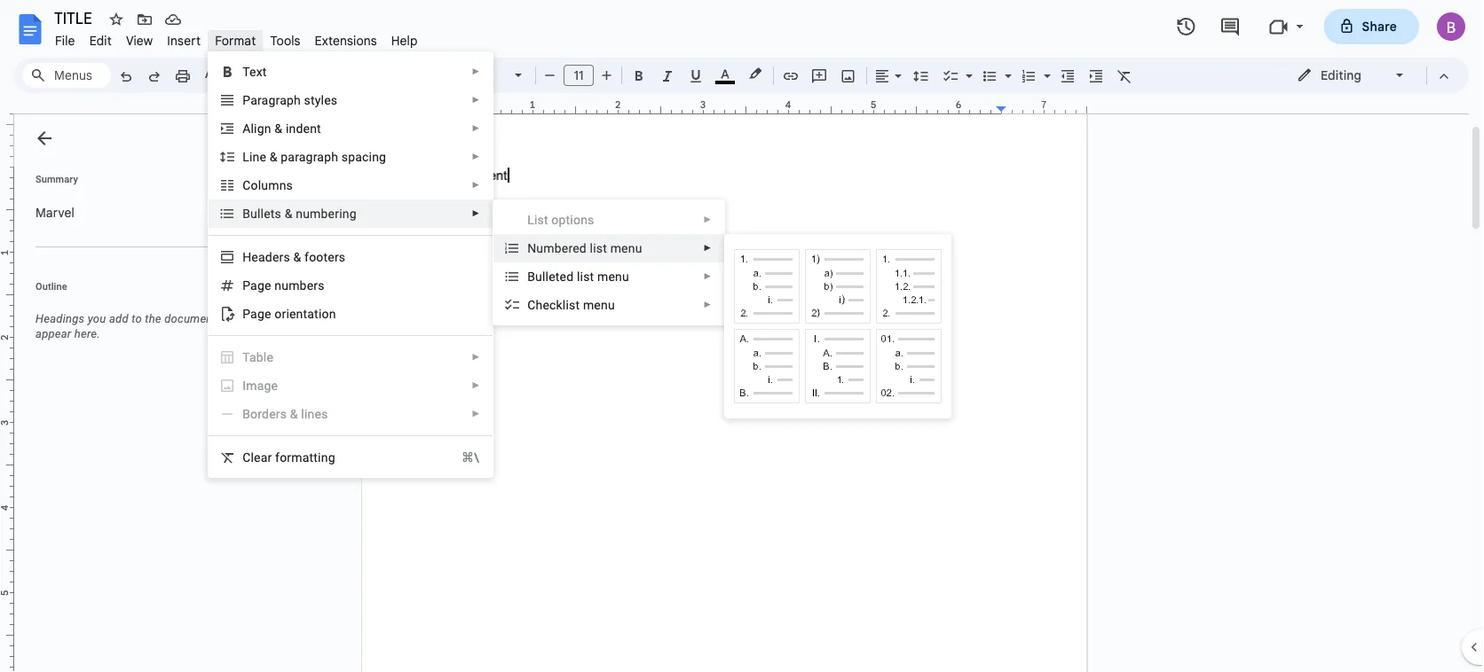 Task type: describe. For each thing, give the bounding box(es) containing it.
mbers
[[289, 278, 325, 293]]

paragraph
[[281, 150, 338, 164]]

menu containing list
[[493, 111, 725, 673]]

indent
[[286, 121, 321, 136]]

ine
[[249, 150, 266, 164]]

arial option
[[455, 63, 504, 88]]

age
[[257, 379, 278, 393]]

borders & lines
[[242, 407, 328, 422]]

outline
[[36, 281, 67, 292]]

checklist menu image
[[961, 64, 973, 70]]

► for p aragraph styles
[[472, 95, 480, 105]]

⌘backslash element
[[440, 449, 479, 467]]

table
[[242, 350, 273, 365]]

page for page orientation
[[242, 307, 271, 321]]

n umbered list menu
[[527, 241, 642, 256]]

& for eaders
[[293, 250, 301, 264]]

format
[[215, 33, 256, 48]]

l
[[242, 150, 249, 164]]

row 1. column 3. decimal outline element
[[876, 249, 942, 324]]

m
[[246, 379, 257, 393]]

menu bar banner
[[0, 0, 1483, 673]]

editing button
[[1284, 62, 1418, 89]]

text
[[242, 64, 267, 79]]

main toolbar
[[110, 0, 1139, 222]]

help menu item
[[384, 30, 425, 51]]

h eaders & footers
[[242, 250, 345, 264]]

⌘\
[[461, 450, 479, 465]]

lign
[[251, 121, 271, 136]]

row 2. column 2. roman upper, latin upper, decimal element
[[805, 329, 871, 404]]

& for lign
[[275, 121, 282, 136]]

& right t
[[285, 206, 293, 221]]

styles
[[304, 93, 337, 107]]

n for u
[[274, 278, 282, 293]]

columns n element
[[242, 178, 298, 193]]

► for a lign & indent
[[472, 123, 480, 134]]

marvel
[[36, 205, 75, 221]]

c lear formatting
[[242, 450, 335, 465]]

bulle t s & numbering
[[242, 206, 357, 221]]

► inside borders & lines menu item
[[472, 409, 480, 419]]

checklist menu h element
[[527, 298, 620, 312]]

help
[[391, 33, 418, 48]]

borders
[[242, 407, 287, 422]]

b ulleted list menu
[[527, 269, 629, 284]]

o
[[551, 213, 559, 227]]

u
[[282, 278, 289, 293]]

► inside table menu item
[[472, 352, 480, 363]]

lear
[[251, 450, 272, 465]]

menu bar inside menu bar banner
[[48, 23, 425, 52]]

document outline element
[[14, 114, 256, 673]]

p aragraph styles
[[242, 93, 337, 107]]

colum
[[242, 178, 279, 193]]

► for n umbered list menu
[[703, 243, 712, 253]]

i
[[242, 379, 246, 393]]

view menu item
[[119, 30, 160, 51]]

borders & lines q element
[[242, 407, 333, 422]]

share
[[1362, 19, 1397, 34]]

here.
[[74, 328, 100, 341]]

colum n s
[[242, 178, 293, 193]]

Font size text field
[[564, 65, 593, 86]]

& for ine
[[270, 150, 277, 164]]

will
[[220, 312, 237, 326]]

bulleted list menu image
[[1000, 64, 1012, 70]]

► for ecklist menu
[[703, 300, 712, 310]]

insert menu item
[[160, 30, 208, 51]]

summary element
[[27, 195, 249, 231]]

spacing
[[342, 150, 386, 164]]

edit menu item
[[82, 30, 119, 51]]

insert image image
[[838, 63, 859, 88]]

menu for umbered list menu
[[610, 241, 642, 256]]

menu item containing list
[[494, 206, 724, 234]]

t
[[271, 206, 275, 221]]

menu containing text
[[208, 51, 494, 478]]

borders & lines menu item
[[219, 406, 480, 423]]

h
[[536, 298, 543, 312]]

view
[[126, 33, 153, 48]]

text s element
[[242, 64, 272, 79]]

numbered list menu n element
[[527, 241, 648, 256]]

line & paragraph spacing image
[[911, 63, 931, 88]]

lines
[[301, 407, 328, 422]]

bullets & numbering t element
[[242, 206, 362, 221]]

table menu item
[[219, 349, 480, 367]]

ulleted
[[535, 269, 574, 284]]

summary heading
[[36, 172, 78, 186]]

appear
[[36, 328, 71, 341]]

to
[[132, 312, 142, 326]]

c for h
[[527, 298, 536, 312]]



Task type: vqa. For each thing, say whether or not it's contained in the screenshot.
Page n u mbers
yes



Task type: locate. For each thing, give the bounding box(es) containing it.
c down borders
[[242, 450, 251, 465]]

n
[[527, 241, 536, 256]]

line & paragraph spacing l element
[[242, 150, 392, 164]]

l ine & paragraph spacing
[[242, 150, 386, 164]]

&
[[275, 121, 282, 136], [270, 150, 277, 164], [285, 206, 293, 221], [293, 250, 301, 264], [290, 407, 298, 422]]

paragraph styles p element
[[242, 93, 343, 107]]

page orientation
[[242, 307, 336, 321]]

& right eaders
[[293, 250, 301, 264]]

p
[[242, 93, 250, 107]]

editing
[[1321, 67, 1361, 83]]

► for b ulleted list menu
[[703, 272, 712, 282]]

tools
[[270, 33, 301, 48]]

row up the row 2. column 2. roman upper, latin upper, decimal element
[[731, 247, 945, 327]]

Font size field
[[564, 65, 601, 87]]

1 vertical spatial s
[[275, 206, 281, 221]]

menu for ulleted list menu
[[597, 269, 629, 284]]

formatting
[[275, 450, 335, 465]]

insert
[[167, 33, 201, 48]]

s for n
[[286, 178, 293, 193]]

bulleted list menu b element
[[527, 269, 635, 284]]

c
[[527, 298, 536, 312], [242, 450, 251, 465]]

align & indent a element
[[242, 121, 326, 136]]

aragraph
[[250, 93, 301, 107]]

0 horizontal spatial menu item
[[219, 377, 480, 395]]

b
[[527, 269, 535, 284]]

menu bar containing file
[[48, 23, 425, 52]]

Rename text field
[[48, 7, 102, 28]]

1 vertical spatial list
[[577, 269, 594, 284]]

tools menu item
[[263, 30, 308, 51]]

► for age
[[472, 381, 480, 391]]

application containing share
[[0, 0, 1483, 673]]

headers & footers h element
[[242, 250, 351, 264]]

top margin image
[[0, 83, 13, 172]]

c for lear
[[242, 450, 251, 465]]

s right bulle
[[275, 206, 281, 221]]

row 2. column 3. decimal zero, latin lower, roman lower element
[[876, 329, 942, 404]]

share button
[[1324, 9, 1419, 44]]

list for ulleted
[[577, 269, 594, 284]]

0 horizontal spatial s
[[275, 206, 281, 221]]

0 vertical spatial list
[[590, 241, 607, 256]]

menu down bulleted list menu b element
[[583, 298, 615, 312]]

orientation
[[274, 307, 336, 321]]

► for s & numbering
[[472, 209, 480, 219]]

page n u mbers
[[242, 278, 325, 293]]

format menu item
[[208, 30, 263, 51]]

a lign & indent
[[242, 121, 321, 136]]

ecklist
[[543, 298, 580, 312]]

extensions menu item
[[308, 30, 384, 51]]

the
[[145, 312, 161, 326]]

► for s
[[472, 180, 480, 190]]

umbered
[[536, 241, 587, 256]]

page numbers u element
[[242, 278, 330, 293]]

menu item containing i
[[219, 377, 480, 395]]

outline heading
[[14, 280, 256, 304]]

list o ptions
[[527, 213, 594, 227]]

& right lign
[[275, 121, 282, 136]]

a
[[242, 121, 251, 136]]

text color image
[[715, 63, 735, 84]]

page for page n u mbers
[[242, 278, 271, 293]]

2 vertical spatial menu
[[583, 298, 615, 312]]

1 vertical spatial menu
[[597, 269, 629, 284]]

0 vertical spatial menu
[[610, 241, 642, 256]]

file menu item
[[48, 30, 82, 51]]

0 vertical spatial page
[[242, 278, 271, 293]]

list up bulleted list menu b element
[[590, 241, 607, 256]]

list options o element
[[527, 213, 600, 227]]

1 page from the top
[[242, 278, 271, 293]]

edit
[[89, 33, 112, 48]]

0 vertical spatial c
[[527, 298, 536, 312]]

headings
[[36, 312, 85, 326]]

1 row from the top
[[731, 247, 945, 327]]

& right ine
[[270, 150, 277, 164]]

0 vertical spatial menu item
[[494, 206, 724, 234]]

& left the lines
[[290, 407, 298, 422]]

list
[[590, 241, 607, 256], [577, 269, 594, 284]]

1 vertical spatial c
[[242, 450, 251, 465]]

list for umbered
[[590, 241, 607, 256]]

1 horizontal spatial s
[[286, 178, 293, 193]]

footers
[[305, 250, 345, 264]]

numbered list menu image
[[1039, 64, 1051, 70]]

1 horizontal spatial menu item
[[494, 206, 724, 234]]

headings you add to the document will appear here.
[[36, 312, 237, 341]]

1 horizontal spatial c
[[527, 298, 536, 312]]

s
[[286, 178, 293, 193], [275, 206, 281, 221]]

n left mbers
[[274, 278, 282, 293]]

eaders
[[251, 250, 290, 264]]

row
[[731, 247, 945, 327], [731, 327, 945, 407]]

menu item up numbered list menu n element
[[494, 206, 724, 234]]

mode and view toolbar
[[1283, 58, 1458, 93]]

menu item
[[494, 206, 724, 234], [219, 377, 480, 395]]

c down b
[[527, 298, 536, 312]]

you
[[88, 312, 106, 326]]

s for t
[[275, 206, 281, 221]]

0 vertical spatial s
[[286, 178, 293, 193]]

page
[[242, 278, 271, 293], [242, 307, 271, 321]]

c h ecklist menu
[[527, 298, 615, 312]]

page orientation 3 element
[[242, 307, 341, 321]]

bulle
[[242, 206, 271, 221]]

& inside menu item
[[290, 407, 298, 422]]

0 vertical spatial n
[[279, 178, 286, 193]]

arial
[[455, 67, 482, 83]]

n
[[279, 178, 286, 193], [274, 278, 282, 293]]

right margin image
[[997, 100, 1086, 114]]

menu
[[208, 51, 494, 478], [493, 111, 725, 673]]

file
[[55, 33, 75, 48]]

1 vertical spatial menu item
[[219, 377, 480, 395]]

2 page from the top
[[242, 307, 271, 321]]

document
[[164, 312, 217, 326]]

summary
[[36, 174, 78, 185]]

s right colum
[[286, 178, 293, 193]]

n for s
[[279, 178, 286, 193]]

► for l ine & paragraph spacing
[[472, 152, 480, 162]]

►
[[472, 67, 480, 77], [472, 95, 480, 105], [472, 123, 480, 134], [472, 152, 480, 162], [472, 180, 480, 190], [472, 209, 480, 219], [703, 215, 712, 225], [703, 243, 712, 253], [703, 272, 712, 282], [703, 300, 712, 310], [472, 352, 480, 363], [472, 381, 480, 391], [472, 409, 480, 419]]

add
[[109, 312, 129, 326]]

page right will
[[242, 307, 271, 321]]

menu down numbered list menu n element
[[597, 269, 629, 284]]

list
[[527, 213, 548, 227]]

extensions
[[315, 33, 377, 48]]

i m age
[[242, 379, 278, 393]]

n up 'bulle t s & numbering'
[[279, 178, 286, 193]]

page left u at the left top of page
[[242, 278, 271, 293]]

menu item down table menu item
[[219, 377, 480, 395]]

1 vertical spatial n
[[274, 278, 282, 293]]

application
[[0, 0, 1483, 673]]

menu
[[610, 241, 642, 256], [597, 269, 629, 284], [583, 298, 615, 312]]

highlight color image
[[746, 63, 765, 84]]

0 horizontal spatial c
[[242, 450, 251, 465]]

ptions
[[559, 213, 594, 227]]

list down n umbered list menu
[[577, 269, 594, 284]]

2 row from the top
[[731, 327, 945, 407]]

1 vertical spatial page
[[242, 307, 271, 321]]

menu bar
[[48, 23, 425, 52]]

table 2 element
[[242, 350, 279, 365]]

clear formatting c element
[[242, 450, 341, 465]]

Star checkbox
[[104, 7, 129, 32]]

h
[[242, 250, 251, 264]]

numbering
[[296, 206, 357, 221]]

row 1. column 1. decimal, latin lower, roman lower with period element
[[734, 249, 800, 324]]

Menus field
[[22, 63, 111, 88]]

image m element
[[242, 379, 283, 393]]

row 1. column 2. decimal, latin lower, roman lower with parenthesis element
[[805, 249, 871, 324]]

row down "row 1. column 2. decimal, latin lower, roman lower with parenthesis" 'element'
[[731, 327, 945, 407]]

menu up bulleted list menu b element
[[610, 241, 642, 256]]

row 2. column 1. latin upper, latin lower, roman lower element
[[734, 329, 800, 404]]



